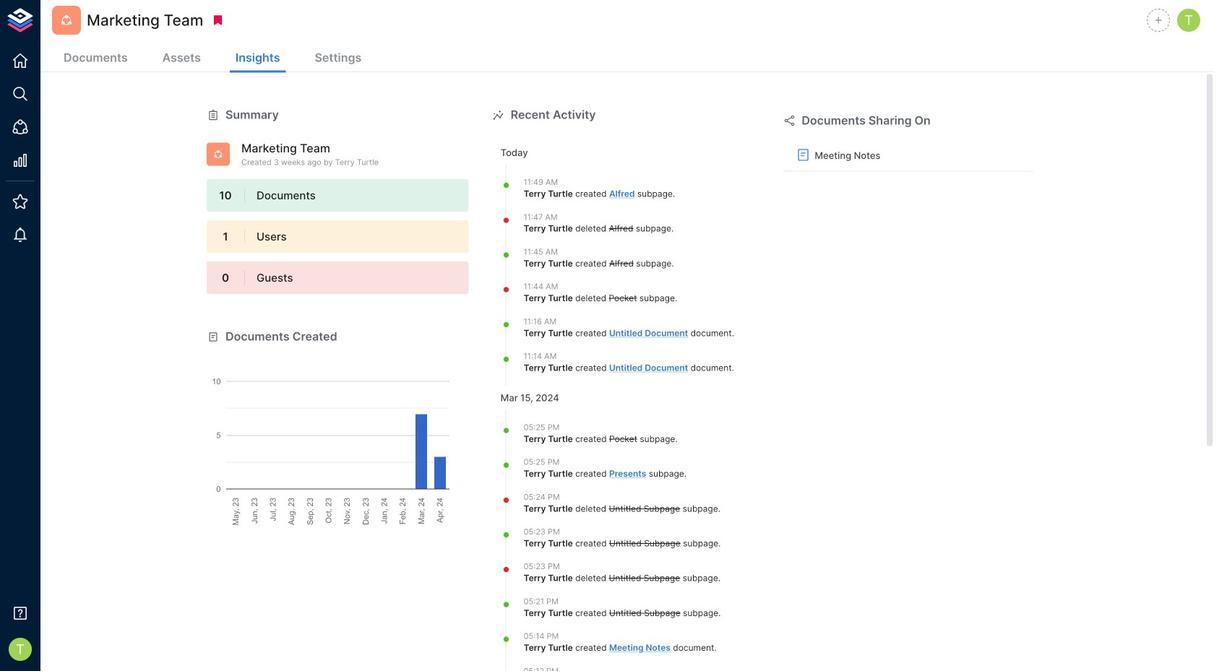 Task type: describe. For each thing, give the bounding box(es) containing it.
a chart. element
[[207, 345, 469, 526]]

remove bookmark image
[[211, 14, 224, 27]]

a chart. image
[[207, 345, 469, 526]]



Task type: vqa. For each thing, say whether or not it's contained in the screenshot.
Settings image
no



